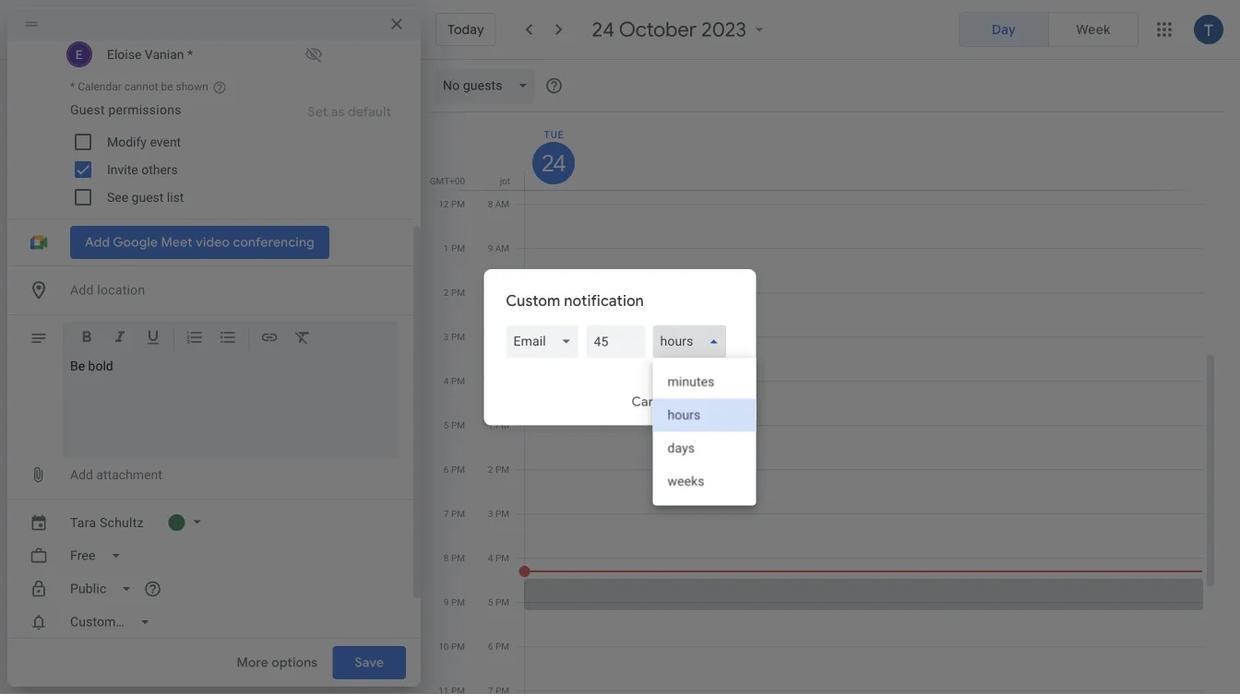 Task type: vqa. For each thing, say whether or not it's contained in the screenshot.
the top 4 PM
yes



Task type: locate. For each thing, give the bounding box(es) containing it.
1 vertical spatial 9
[[444, 597, 449, 608]]

notification
[[564, 292, 644, 310]]

0 vertical spatial 1
[[444, 243, 449, 254]]

0 horizontal spatial 12
[[439, 198, 449, 209]]

am down jot
[[495, 198, 509, 209]]

1 horizontal spatial 2
[[488, 464, 493, 475]]

2 am from the top
[[495, 243, 509, 254]]

grid
[[428, 113, 1218, 695]]

1 vertical spatial 1 pm
[[488, 420, 509, 431]]

am down 9 am at the left top of the page
[[495, 287, 509, 298]]

week
[[1076, 21, 1111, 37]]

numbered list image
[[185, 329, 204, 350]]

0 vertical spatial 8
[[488, 198, 493, 209]]

12 pm down gmt+00
[[439, 198, 465, 209]]

24 october 2023
[[592, 17, 747, 42]]

today
[[448, 21, 484, 38]]

9 up the 10 pm
[[444, 597, 449, 608]]

0 horizontal spatial 5
[[444, 420, 449, 431]]

eloise vanian *
[[107, 47, 193, 62]]

0 horizontal spatial 4 pm
[[444, 376, 465, 387]]

0 vertical spatial *
[[187, 47, 193, 62]]

1 vertical spatial 4 pm
[[488, 553, 509, 564]]

0 horizontal spatial 6 pm
[[444, 464, 465, 475]]

pm
[[451, 198, 465, 209], [451, 243, 465, 254], [451, 287, 465, 298], [451, 331, 465, 342], [451, 376, 465, 387], [495, 376, 509, 387], [451, 420, 465, 431], [495, 420, 509, 431], [451, 464, 465, 475], [495, 464, 509, 475], [451, 508, 465, 520], [495, 508, 509, 520], [451, 553, 465, 564], [495, 553, 509, 564], [451, 597, 465, 608], [495, 597, 509, 608], [451, 641, 465, 652], [495, 641, 509, 652]]

eloise
[[107, 47, 142, 62]]

12
[[439, 198, 449, 209], [483, 376, 493, 387]]

1 vertical spatial 3
[[488, 508, 493, 520]]

6
[[444, 464, 449, 475], [488, 641, 493, 652]]

10 for 10 pm
[[439, 641, 449, 652]]

1 horizontal spatial 6
[[488, 641, 493, 652]]

0 vertical spatial 2 pm
[[444, 287, 465, 298]]

45 hours before, as email element
[[506, 325, 756, 506]]

12 down 11
[[483, 376, 493, 387]]

0 horizontal spatial 6
[[444, 464, 449, 475]]

Hours in advance for notification number field
[[594, 325, 638, 358]]

2
[[444, 287, 449, 298], [488, 464, 493, 475]]

1 vertical spatial 2 pm
[[488, 464, 509, 475]]

be bold
[[70, 359, 113, 374]]

formatting options toolbar
[[63, 322, 399, 361]]

1 horizontal spatial 8
[[488, 198, 493, 209]]

4 pm
[[444, 376, 465, 387], [488, 553, 509, 564]]

0 vertical spatial 5
[[444, 420, 449, 431]]

8
[[488, 198, 493, 209], [444, 553, 449, 564]]

option group
[[959, 12, 1139, 47]]

10 down 9 pm
[[439, 641, 449, 652]]

see guest list
[[107, 190, 184, 205]]

eloise vanian tree item
[[63, 40, 399, 69]]

1 horizontal spatial 4
[[488, 553, 493, 564]]

be
[[70, 359, 85, 374]]

1 vertical spatial 2
[[488, 464, 493, 475]]

0 horizontal spatial 1
[[444, 243, 449, 254]]

*
[[187, 47, 193, 62], [70, 80, 75, 93]]

0 horizontal spatial 4
[[444, 376, 449, 387]]

10
[[483, 287, 493, 298], [439, 641, 449, 652]]

5 pm
[[444, 420, 465, 431], [488, 597, 509, 608]]

6 up 7
[[444, 464, 449, 475]]

None field
[[506, 325, 587, 358], [653, 325, 734, 358], [506, 325, 587, 358], [653, 325, 734, 358]]

1 vertical spatial 12
[[483, 376, 493, 387]]

0 horizontal spatial 2 pm
[[444, 287, 465, 298]]

5 pm right 9 pm
[[488, 597, 509, 608]]

0 horizontal spatial 9
[[444, 597, 449, 608]]

am right 11
[[495, 331, 509, 342]]

0 vertical spatial 6 pm
[[444, 464, 465, 475]]

8 down 7
[[444, 553, 449, 564]]

1 pm left 9 am at the left top of the page
[[444, 243, 465, 254]]

3 pm right 7 pm
[[488, 508, 509, 520]]

column header
[[524, 113, 1203, 190]]

12 down gmt+00
[[439, 198, 449, 209]]

5 right 9 pm
[[488, 597, 493, 608]]

1 horizontal spatial 1
[[488, 420, 493, 431]]

1 vertical spatial 4
[[488, 553, 493, 564]]

0 vertical spatial 2
[[444, 287, 449, 298]]

6 pm up 7 pm
[[444, 464, 465, 475]]

grid containing gmt+00
[[428, 113, 1218, 695]]

7
[[444, 508, 449, 520]]

6 right the 10 pm
[[488, 641, 493, 652]]

3 right 7 pm
[[488, 508, 493, 520]]

1 down 11
[[488, 420, 493, 431]]

1 pm
[[444, 243, 465, 254], [488, 420, 509, 431]]

am down 8 am
[[495, 243, 509, 254]]

modify event
[[107, 134, 181, 149]]

24 october 2023 button
[[585, 17, 776, 42]]

bold
[[88, 359, 113, 374]]

1 vertical spatial 5 pm
[[488, 597, 509, 608]]

0 vertical spatial 9
[[488, 243, 493, 254]]

1 vertical spatial 10
[[439, 641, 449, 652]]

4 option from the top
[[653, 465, 756, 499]]

0 horizontal spatial 10
[[439, 641, 449, 652]]

10 up 11
[[483, 287, 493, 298]]

0 vertical spatial 3 pm
[[444, 331, 465, 342]]

3 pm left 11
[[444, 331, 465, 342]]

11
[[483, 331, 493, 342]]

0 vertical spatial 3
[[444, 331, 449, 342]]

1 vertical spatial 3 pm
[[488, 508, 509, 520]]

option
[[653, 366, 756, 399], [653, 399, 756, 432], [653, 432, 756, 465], [653, 465, 756, 499]]

Description text field
[[70, 359, 391, 451]]

3 left 11
[[444, 331, 449, 342]]

3 pm
[[444, 331, 465, 342], [488, 508, 509, 520]]

0 vertical spatial 4 pm
[[444, 376, 465, 387]]

10 for 10 am
[[483, 287, 493, 298]]

4
[[444, 376, 449, 387], [488, 553, 493, 564]]

1 vertical spatial 6 pm
[[488, 641, 509, 652]]

0 vertical spatial 5 pm
[[444, 420, 465, 431]]

am
[[495, 198, 509, 209], [495, 243, 509, 254], [495, 287, 509, 298], [495, 331, 509, 342]]

group
[[63, 95, 399, 211]]

0 horizontal spatial 8
[[444, 553, 449, 564]]

0 horizontal spatial 2
[[444, 287, 449, 298]]

8 for 8 am
[[488, 198, 493, 209]]

12 pm
[[439, 198, 465, 209], [483, 376, 509, 387]]

* right vanian
[[187, 47, 193, 62]]

8 pm
[[444, 553, 465, 564]]

2 pm
[[444, 287, 465, 298], [488, 464, 509, 475]]

* calendar cannot be shown
[[70, 80, 208, 93]]

3 am from the top
[[495, 287, 509, 298]]

0 vertical spatial 12
[[439, 198, 449, 209]]

cancel button
[[623, 379, 683, 424]]

done
[[703, 394, 736, 410]]

1 horizontal spatial 5 pm
[[488, 597, 509, 608]]

8 up 9 am at the left top of the page
[[488, 198, 493, 209]]

guest permissions
[[70, 102, 181, 117]]

3
[[444, 331, 449, 342], [488, 508, 493, 520]]

1 horizontal spatial 6 pm
[[488, 641, 509, 652]]

calendar
[[78, 80, 122, 93]]

8 for 8 pm
[[444, 553, 449, 564]]

5
[[444, 420, 449, 431], [488, 597, 493, 608]]

1 horizontal spatial 5
[[488, 597, 493, 608]]

0 horizontal spatial 3 pm
[[444, 331, 465, 342]]

am for 8 am
[[495, 198, 509, 209]]

1 horizontal spatial 2 pm
[[488, 464, 509, 475]]

6 pm
[[444, 464, 465, 475], [488, 641, 509, 652]]

9
[[488, 243, 493, 254], [444, 597, 449, 608]]

1
[[444, 243, 449, 254], [488, 420, 493, 431]]

option group containing day
[[959, 12, 1139, 47]]

tara schultz
[[70, 515, 144, 531]]

1 horizontal spatial *
[[187, 47, 193, 62]]

9 up 10 am
[[488, 243, 493, 254]]

others
[[141, 162, 178, 177]]

0 vertical spatial 1 pm
[[444, 243, 465, 254]]

1 horizontal spatial 10
[[483, 287, 493, 298]]

1 left 9 am at the left top of the page
[[444, 243, 449, 254]]

guest
[[132, 190, 164, 205]]

5 up 7
[[444, 420, 449, 431]]

1 vertical spatial 5
[[488, 597, 493, 608]]

6 pm right the 10 pm
[[488, 641, 509, 652]]

* left calendar
[[70, 80, 75, 93]]

event
[[150, 134, 181, 149]]

0 vertical spatial 10
[[483, 287, 493, 298]]

10 pm
[[439, 641, 465, 652]]

5 pm up 7 pm
[[444, 420, 465, 431]]

12 pm down 11 am
[[483, 376, 509, 387]]

0 horizontal spatial 5 pm
[[444, 420, 465, 431]]

4 am from the top
[[495, 331, 509, 342]]

1 vertical spatial *
[[70, 80, 75, 93]]

1 am from the top
[[495, 198, 509, 209]]

0 horizontal spatial 1 pm
[[444, 243, 465, 254]]

custom
[[506, 292, 560, 310]]

0 horizontal spatial *
[[70, 80, 75, 93]]

* inside eloise vanian tree item
[[187, 47, 193, 62]]

1 horizontal spatial 1 pm
[[488, 420, 509, 431]]

1 pm down 11 am
[[488, 420, 509, 431]]

jot
[[500, 175, 510, 186]]

october
[[619, 17, 697, 42]]

1 horizontal spatial 9
[[488, 243, 493, 254]]

1 horizontal spatial 4 pm
[[488, 553, 509, 564]]

1 horizontal spatial 12 pm
[[483, 376, 509, 387]]

1 vertical spatial 8
[[444, 553, 449, 564]]

0 vertical spatial 12 pm
[[439, 198, 465, 209]]

see
[[107, 190, 128, 205]]



Task type: describe. For each thing, give the bounding box(es) containing it.
guest
[[70, 102, 105, 117]]

custom notification dialog
[[484, 269, 756, 506]]

1 vertical spatial 6
[[488, 641, 493, 652]]

add attachment
[[70, 468, 162, 483]]

modify
[[107, 134, 147, 149]]

9 pm
[[444, 597, 465, 608]]

remove formatting image
[[293, 329, 312, 350]]

0 horizontal spatial 3
[[444, 331, 449, 342]]

shown
[[176, 80, 208, 93]]

invite others
[[107, 162, 178, 177]]

cancel
[[632, 394, 674, 410]]

Day radio
[[959, 12, 1049, 47]]

am for 10 am
[[495, 287, 509, 298]]

be
[[161, 80, 173, 93]]

10 am
[[483, 287, 509, 298]]

bulleted list image
[[219, 329, 237, 350]]

invite
[[107, 162, 138, 177]]

11 am
[[483, 331, 509, 342]]

permissions
[[108, 102, 181, 117]]

list
[[167, 190, 184, 205]]

Week radio
[[1048, 12, 1139, 47]]

1 vertical spatial 12 pm
[[483, 376, 509, 387]]

cannot
[[124, 80, 158, 93]]

am for 11 am
[[495, 331, 509, 342]]

underline image
[[144, 329, 162, 350]]

9 am
[[488, 243, 509, 254]]

1 vertical spatial 1
[[488, 420, 493, 431]]

column header inside grid
[[524, 113, 1203, 190]]

custom notification
[[506, 292, 644, 310]]

gmt+00
[[430, 175, 465, 186]]

8 am
[[488, 198, 509, 209]]

add attachment button
[[63, 459, 170, 492]]

1 horizontal spatial 12
[[483, 376, 493, 387]]

italic image
[[111, 329, 129, 350]]

0 vertical spatial 4
[[444, 376, 449, 387]]

1 horizontal spatial 3
[[488, 508, 493, 520]]

today button
[[436, 13, 496, 46]]

3 option from the top
[[653, 432, 756, 465]]

bold image
[[78, 329, 96, 350]]

9 for 9 am
[[488, 243, 493, 254]]

9 for 9 pm
[[444, 597, 449, 608]]

2 option from the top
[[653, 399, 756, 432]]

1 option from the top
[[653, 366, 756, 399]]

2023
[[702, 17, 747, 42]]

7 pm
[[444, 508, 465, 520]]

tara
[[70, 515, 96, 531]]

1 horizontal spatial 3 pm
[[488, 508, 509, 520]]

am for 9 am
[[495, 243, 509, 254]]

attachment
[[96, 468, 162, 483]]

done button
[[690, 379, 749, 424]]

0 vertical spatial 6
[[444, 464, 449, 475]]

schultz
[[100, 515, 144, 531]]

0 horizontal spatial 12 pm
[[439, 198, 465, 209]]

insert link image
[[260, 329, 279, 350]]

day
[[992, 21, 1016, 37]]

add
[[70, 468, 93, 483]]

group containing guest permissions
[[63, 95, 399, 211]]

24
[[592, 17, 615, 42]]

vanian
[[145, 47, 184, 62]]

unit of time selection list box
[[653, 358, 756, 506]]



